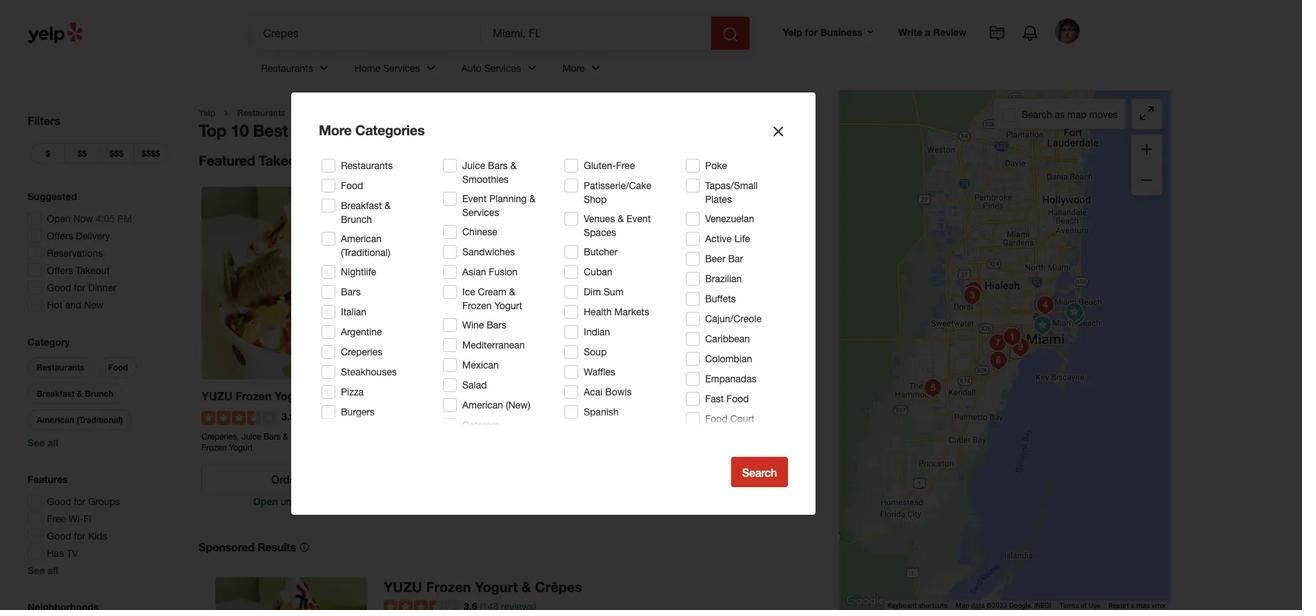 Task type: describe. For each thing, give the bounding box(es) containing it.
24 chevron down v2 image for auto services
[[524, 60, 541, 76]]

view business
[[671, 473, 743, 486]]

venezuelan
[[705, 213, 754, 224]]

all for category
[[48, 437, 58, 448]]

beer bar
[[705, 253, 743, 264]]

home services
[[355, 62, 420, 74]]

3.6 star rating image for frozen
[[202, 411, 276, 425]]

food inside button
[[108, 363, 128, 372]]

zoom in image
[[1139, 141, 1156, 158]]

terms of use link
[[1060, 602, 1101, 610]]

event inside venues & event spaces
[[627, 213, 651, 224]]

& inside breakfast & brunch
[[385, 200, 391, 211]]

see for category
[[28, 437, 45, 448]]

keyboard
[[888, 602, 917, 610]]

miami,
[[392, 120, 443, 140]]

reviews) for beach
[[727, 411, 763, 423]]

sum
[[604, 286, 624, 298]]

good for good for dinner
[[47, 282, 71, 293]]

(traditional) inside the more categories dialog
[[341, 247, 390, 258]]

24 chevron down v2 image
[[316, 60, 332, 76]]

for for business
[[805, 26, 818, 38]]

yuzu frozen yogurt & crêpes image
[[1029, 312, 1057, 339]]

ice inside ice cream & frozen yogurt
[[462, 286, 475, 298]]

1 vertical spatial mediterranean
[[453, 390, 530, 403]]

top
[[199, 120, 226, 140]]

map
[[956, 602, 970, 610]]

open until 10:00 pm
[[253, 496, 343, 507]]

free inside the more categories dialog
[[616, 160, 635, 171]]

group containing category
[[25, 335, 171, 450]]

(traditional) inside 'button'
[[77, 415, 123, 425]]

breakfast & brunch inside the more categories dialog
[[341, 200, 391, 225]]

argentine
[[341, 326, 382, 338]]

creperies
[[341, 346, 383, 358]]

write a review
[[899, 26, 967, 38]]

spanish
[[584, 406, 619, 418]]

best
[[253, 120, 288, 140]]

restaurants inside button
[[37, 363, 85, 372]]

1 horizontal spatial yuzu frozen yogurt & crêpes link
[[384, 579, 582, 595]]

1 horizontal spatial yuzu frozen yogurt & crêpes
[[384, 579, 582, 595]]

burgers
[[341, 406, 375, 418]]

0 horizontal spatial yuzu frozen yogurt & crêpes link
[[202, 390, 361, 403]]

view
[[671, 473, 694, 486]]

little eatery image
[[984, 346, 1011, 374]]

spaces
[[584, 227, 616, 238]]

event inside event planning & services
[[462, 193, 487, 204]]

user actions element
[[772, 17, 1100, 102]]

more for more
[[563, 62, 585, 74]]

crêpemaker image
[[984, 330, 1012, 357]]

butcher
[[584, 246, 618, 257]]

mediterranean inside the more categories dialog
[[462, 339, 525, 351]]

group containing features
[[23, 472, 171, 577]]

0 horizontal spatial sponsored
[[199, 541, 255, 554]]

use
[[1089, 602, 1101, 610]]

il giardino creperie image
[[1007, 334, 1035, 361]]

gluten-free
[[584, 160, 635, 171]]

ice inside creperies, juice bars & smoothies, ice cream & frozen yogurt
[[335, 432, 346, 441]]

breakfast & brunch inside button
[[37, 389, 113, 399]]

food down options
[[341, 180, 363, 191]]

markets
[[615, 306, 649, 318]]

offers for offers delivery
[[47, 230, 73, 241]]

0 vertical spatial yuzu frozen yogurt & crêpes
[[202, 390, 361, 403]]

filters
[[28, 114, 60, 127]]

0 horizontal spatial free
[[47, 513, 66, 524]]

takeout for featured
[[259, 152, 309, 169]]

order now link
[[202, 464, 395, 495]]

has tv
[[47, 547, 78, 559]]

juice inside juice bars & smoothies
[[462, 160, 485, 171]]

american inside american (traditional) 'button'
[[37, 415, 74, 425]]

see all for features
[[28, 565, 58, 576]]

delivery
[[76, 230, 110, 241]]

event planning & services
[[462, 193, 536, 218]]

featured takeout options sponsored
[[199, 152, 418, 169]]

poke
[[705, 160, 727, 171]]

restaurants up best
[[237, 108, 285, 118]]

food up court
[[727, 393, 749, 404]]

services inside event planning & services
[[462, 207, 499, 218]]

life
[[735, 233, 750, 244]]

3.6 for yogurt
[[282, 411, 295, 423]]

wi-
[[69, 513, 83, 524]]

for for kids
[[74, 530, 85, 542]]

& inside button
[[77, 389, 83, 399]]

venues
[[584, 213, 615, 224]]

moves
[[1090, 108, 1118, 120]]

yelp for business button
[[778, 20, 882, 44]]

bars up italian on the left of page
[[341, 286, 361, 298]]

auto services
[[462, 62, 521, 74]]

zoom out image
[[1139, 172, 1156, 188]]

expand map image
[[1139, 105, 1156, 121]]

more categories
[[319, 121, 425, 138]]

tv
[[67, 547, 78, 559]]

services for auto services
[[484, 62, 521, 74]]

$$$$
[[142, 149, 160, 158]]

10:00
[[301, 496, 326, 507]]

chinese
[[462, 226, 498, 237]]

active life
[[705, 233, 750, 244]]

breakfast & brunch button
[[28, 383, 122, 404]]

pm for open now 4:05 pm
[[117, 213, 132, 224]]

good for kids
[[47, 530, 107, 542]]

24 chevron down v2 image for home services
[[423, 60, 439, 76]]

options
[[312, 152, 362, 169]]

auto services link
[[450, 50, 552, 90]]

waffles
[[584, 366, 615, 378]]

review
[[934, 26, 967, 38]]

$ button
[[30, 143, 65, 164]]

restaurants button
[[28, 357, 94, 378]]

has
[[47, 547, 64, 559]]

wine bars
[[462, 319, 507, 331]]

good for good for kids
[[47, 530, 71, 542]]

court
[[731, 413, 755, 425]]

until
[[281, 496, 299, 507]]

$$ button
[[65, 143, 99, 164]]

lounge
[[649, 390, 689, 403]]

search for search
[[742, 466, 777, 479]]

for for groups
[[74, 496, 85, 507]]

7 spices mediterranean restaurant & hookah lounge link
[[406, 390, 689, 403]]

report a map error
[[1109, 602, 1167, 610]]

bars right 'wine'
[[487, 319, 507, 331]]

smoothies,
[[291, 432, 332, 441]]

more categories dialog
[[0, 0, 1303, 610]]

7 spices mediterranean restaurant & hookah lounge
[[406, 390, 689, 403]]

search image
[[722, 26, 739, 43]]

colombian
[[705, 353, 752, 364]]

crepes cafe image
[[919, 374, 947, 402]]

restaurants inside business categories "element"
[[261, 62, 313, 74]]

close image
[[770, 123, 787, 140]]

search button
[[731, 457, 788, 487]]

creperies,
[[202, 432, 239, 441]]

sandwiches
[[462, 246, 515, 257]]

4.2
[[690, 411, 703, 423]]

wine
[[462, 319, 484, 331]]

4:05
[[96, 213, 115, 224]]

acai bowls
[[584, 386, 632, 398]]

see for features
[[28, 565, 45, 576]]

fusion
[[489, 266, 518, 277]]

business inside button
[[821, 26, 863, 38]]

la crepe bistro image
[[985, 347, 1013, 374]]

16 chevron right v2 image
[[221, 108, 232, 119]]

home
[[355, 62, 381, 74]]

3.6 (276 reviews)
[[486, 411, 558, 423]]

offers for offers takeout
[[47, 264, 73, 276]]

the morning bistro image
[[1029, 292, 1056, 319]]

$$$$ button
[[133, 143, 168, 164]]

0 vertical spatial restaurants link
[[250, 50, 344, 90]]

bars inside creperies, juice bars & smoothies, ice cream & frozen yogurt
[[264, 432, 281, 441]]

as
[[1055, 108, 1065, 120]]

keyboard shortcuts
[[888, 602, 948, 610]]

acai
[[584, 386, 603, 398]]



Task type: locate. For each thing, give the bounding box(es) containing it.
crêpes
[[323, 390, 361, 403], [535, 579, 582, 595]]

open
[[47, 213, 71, 224], [253, 496, 278, 507]]

see all down has
[[28, 565, 58, 576]]

health markets
[[584, 306, 649, 318]]

asian
[[462, 266, 486, 277]]

a for report
[[1131, 602, 1135, 610]]

takeout for offers
[[76, 264, 110, 276]]

0 horizontal spatial american (traditional)
[[37, 415, 123, 425]]

None search field
[[252, 17, 753, 50]]

breakfast & brunch down options
[[341, 200, 391, 225]]

bars inside juice bars & smoothies
[[488, 160, 508, 171]]

atelier monnier south beach café image
[[1062, 302, 1090, 330]]

american (traditional) inside the more categories dialog
[[341, 233, 390, 258]]

group containing suggested
[[23, 189, 171, 316]]

1 vertical spatial yelp
[[199, 108, 215, 118]]

american (traditional) inside 'button'
[[37, 415, 123, 425]]

0 vertical spatial free
[[616, 160, 635, 171]]

1 vertical spatial (traditional)
[[77, 415, 123, 425]]

0 vertical spatial map
[[1068, 108, 1087, 120]]

frozen
[[462, 300, 492, 311], [236, 390, 272, 403], [202, 443, 227, 453], [426, 579, 471, 595]]

american (traditional) up nightlife
[[341, 233, 390, 258]]

breakfast inside breakfast & brunch
[[341, 200, 382, 211]]

1 horizontal spatial a
[[1131, 602, 1135, 610]]

for down wi-
[[74, 530, 85, 542]]

sweet paris crêperie & café image
[[999, 323, 1026, 351]]

breakfast down restaurants button on the left bottom
[[37, 389, 75, 399]]

cajun/creole
[[705, 313, 762, 324]]

0 vertical spatial cream
[[478, 286, 507, 298]]

0 horizontal spatial ice
[[335, 432, 346, 441]]

breakfast & brunch up american (traditional) 'button'
[[37, 389, 113, 399]]

3.6 down american (new)
[[486, 411, 499, 423]]

brunch inside button
[[85, 389, 113, 399]]

patisserie/cake
[[584, 180, 652, 191]]

more inside dialog
[[319, 121, 352, 138]]

brazilian
[[705, 273, 742, 284]]

free up patisserie/cake
[[616, 160, 635, 171]]

bar
[[728, 253, 743, 264]]

american up caterers
[[462, 399, 503, 411]]

services for home services
[[383, 62, 420, 74]]

1 3.6 from the left
[[282, 411, 295, 423]]

restaurants down category
[[37, 363, 85, 372]]

pm
[[117, 213, 132, 224], [328, 496, 343, 507]]

active
[[705, 233, 732, 244]]

categories
[[355, 121, 425, 138]]

see all for category
[[28, 437, 58, 448]]

1 vertical spatial takeout
[[76, 264, 110, 276]]

see all button for features
[[28, 565, 58, 576]]

and
[[65, 299, 81, 310]]

cream down "burgers"
[[348, 432, 373, 441]]

restaurants left 24 chevron down v2 icon
[[261, 62, 313, 74]]

services right home
[[383, 62, 420, 74]]

4.2 star rating image
[[610, 411, 685, 425]]

event down patisserie/cake shop
[[627, 213, 651, 224]]

0 horizontal spatial more
[[319, 121, 352, 138]]

brunch down food button on the left of page
[[85, 389, 113, 399]]

search for search as map moves
[[1022, 108, 1052, 120]]

a right report
[[1131, 602, 1135, 610]]

1 horizontal spatial brunch
[[341, 214, 372, 225]]

0 vertical spatial event
[[462, 193, 487, 204]]

mediterranean up (276
[[453, 390, 530, 403]]

1 vertical spatial all
[[48, 565, 58, 576]]

1 see all button from the top
[[28, 437, 58, 448]]

more for more categories
[[319, 121, 352, 138]]

services up chinese
[[462, 207, 499, 218]]

1 horizontal spatial event
[[627, 213, 651, 224]]

now for order
[[302, 473, 325, 486]]

1 horizontal spatial open
[[253, 496, 278, 507]]

1 vertical spatial juice
[[242, 432, 261, 441]]

juice inside creperies, juice bars & smoothies, ice cream & frozen yogurt
[[242, 432, 261, 441]]

health
[[584, 306, 612, 318]]

notifications image
[[1022, 25, 1039, 41]]

free left wi-
[[47, 513, 66, 524]]

1 horizontal spatial (traditional)
[[341, 247, 390, 258]]

reviews) right (148
[[319, 411, 354, 423]]

food right 4.2
[[705, 413, 728, 425]]

dinner
[[88, 282, 116, 293]]

0 vertical spatial sponsored
[[368, 155, 418, 166]]

0 vertical spatial now
[[73, 213, 93, 224]]

pm inside group
[[117, 213, 132, 224]]

ice right smoothies,
[[335, 432, 346, 441]]

now up the 10:00 at the bottom
[[302, 473, 325, 486]]

offers takeout
[[47, 264, 110, 276]]

venues & event spaces
[[584, 213, 651, 238]]

1 vertical spatial more
[[319, 121, 352, 138]]

see all up features
[[28, 437, 58, 448]]

sponsored left results
[[199, 541, 255, 554]]

1 see from the top
[[28, 437, 45, 448]]

search down court
[[742, 466, 777, 479]]

cream inside ice cream & frozen yogurt
[[478, 286, 507, 298]]

for down offers takeout
[[74, 282, 85, 293]]

1 see all from the top
[[28, 437, 58, 448]]

0 vertical spatial yelp
[[783, 26, 803, 38]]

0 horizontal spatial yuzu
[[202, 390, 232, 403]]

search
[[1022, 108, 1052, 120], [742, 466, 777, 479]]

2 see all from the top
[[28, 565, 58, 576]]

map
[[1068, 108, 1087, 120], [1137, 602, 1150, 610]]

now
[[73, 213, 93, 224], [302, 473, 325, 486]]

1 vertical spatial restaurants link
[[237, 108, 285, 118]]

mediterranean down wine bars
[[462, 339, 525, 351]]

american (traditional) down breakfast & brunch button
[[37, 415, 123, 425]]

food up breakfast & brunch button
[[108, 363, 128, 372]]

map region
[[710, 0, 1240, 610]]

1 vertical spatial now
[[302, 473, 325, 486]]

sponsored results
[[199, 541, 296, 554]]

1 vertical spatial map
[[1137, 602, 1150, 610]]

now inside group
[[73, 213, 93, 224]]

0 vertical spatial see all button
[[28, 437, 58, 448]]

1 vertical spatial yuzu frozen yogurt & crêpes
[[384, 579, 582, 595]]

search left as at the right
[[1022, 108, 1052, 120]]

open inside group
[[47, 213, 71, 224]]

tapas/small
[[705, 180, 758, 191]]

american (new)
[[462, 399, 530, 411]]

0 horizontal spatial map
[[1068, 108, 1087, 120]]

cream inside creperies, juice bars & smoothies, ice cream & frozen yogurt
[[348, 432, 373, 441]]

3.6 star rating image for spices
[[406, 411, 480, 425]]

sponsored down categories
[[368, 155, 418, 166]]

2 24 chevron down v2 image from the left
[[524, 60, 541, 76]]

juice right creperies,
[[242, 432, 261, 441]]

ice down asian
[[462, 286, 475, 298]]

yogurt inside ice cream & frozen yogurt
[[495, 300, 522, 311]]

write a review link
[[893, 20, 973, 44]]

american inside american (traditional)
[[341, 233, 382, 244]]

0 horizontal spatial (traditional)
[[77, 415, 123, 425]]

takeout inside group
[[76, 264, 110, 276]]

0 vertical spatial juice
[[462, 160, 485, 171]]

16 info v2 image
[[299, 542, 310, 553]]

open for open until 10:00 pm
[[253, 496, 278, 507]]

0 horizontal spatial yuzu frozen yogurt & crêpes
[[202, 390, 361, 403]]

a right write
[[925, 26, 931, 38]]

1 horizontal spatial 3.6
[[486, 411, 499, 423]]

reviews) for &
[[319, 411, 354, 423]]

& inside ice cream & frozen yogurt
[[509, 286, 515, 298]]

1 horizontal spatial breakfast & brunch
[[341, 200, 391, 225]]

see all button down has
[[28, 565, 58, 576]]

more inside 'link'
[[563, 62, 585, 74]]

stephanie's crepes image
[[1000, 321, 1027, 349]]

auto
[[462, 62, 482, 74]]

0 horizontal spatial reviews)
[[319, 411, 354, 423]]

mexican
[[462, 359, 499, 371]]

a for write
[[925, 26, 931, 38]]

1 all from the top
[[48, 437, 58, 448]]

1 vertical spatial a
[[1131, 602, 1135, 610]]

breakfast down options
[[341, 200, 382, 211]]

2 horizontal spatial reviews)
[[727, 411, 763, 423]]

0 vertical spatial offers
[[47, 230, 73, 241]]

yelp right search icon
[[783, 26, 803, 38]]

fast
[[705, 393, 724, 404]]

3 24 chevron down v2 image from the left
[[588, 60, 604, 76]]

good up free wi-fi
[[47, 496, 71, 507]]

restaurants inside the more categories dialog
[[341, 160, 393, 171]]

good for good for groups
[[47, 496, 71, 507]]

24 chevron down v2 image for more
[[588, 60, 604, 76]]

asian fusion
[[462, 266, 518, 277]]

7 spices mediterranean restaurant & hookah lounge image
[[1061, 299, 1089, 326]]

see all button for category
[[28, 437, 58, 448]]

0 horizontal spatial american
[[37, 415, 74, 425]]

1 horizontal spatial american
[[341, 233, 382, 244]]

spices
[[415, 390, 450, 403]]

see all button up features
[[28, 437, 58, 448]]

& inside event planning & services
[[530, 193, 536, 204]]

takeout
[[259, 152, 309, 169], [76, 264, 110, 276]]

0 vertical spatial a
[[925, 26, 931, 38]]

yogurt
[[495, 300, 522, 311], [275, 390, 309, 403], [229, 443, 253, 453], [475, 579, 518, 595]]

0 horizontal spatial brunch
[[85, 389, 113, 399]]

search inside button
[[742, 466, 777, 479]]

0 vertical spatial open
[[47, 213, 71, 224]]

restaurants link up best
[[237, 108, 285, 118]]

1 vertical spatial breakfast & brunch
[[37, 389, 113, 399]]

yelp up the top
[[199, 108, 215, 118]]

1 offers from the top
[[47, 230, 73, 241]]

yuzu frozen yogurt & crêpes
[[202, 390, 361, 403], [384, 579, 582, 595]]

restaurants
[[261, 62, 313, 74], [237, 108, 285, 118], [341, 160, 393, 171], [37, 363, 85, 372]]

all down has
[[48, 565, 58, 576]]

2 all from the top
[[48, 565, 58, 576]]

1 horizontal spatial takeout
[[259, 152, 309, 169]]

0 horizontal spatial open
[[47, 213, 71, 224]]

for for dinner
[[74, 282, 85, 293]]

juice bars & smoothies
[[462, 160, 517, 185]]

caterers
[[462, 419, 499, 431]]

3.6 left (148
[[282, 411, 295, 423]]

1 horizontal spatial american (traditional)
[[341, 233, 390, 258]]

16 chevron down v2 image
[[865, 27, 876, 38]]

map for as
[[1068, 108, 1087, 120]]

pm right the 10:00 at the bottom
[[328, 496, 343, 507]]

now for open
[[73, 213, 93, 224]]

1 vertical spatial event
[[627, 213, 651, 224]]

cuban
[[584, 266, 613, 277]]

open now 4:05 pm
[[47, 213, 132, 224]]

yelp inside button
[[783, 26, 803, 38]]

for left 16 chevron down v2 image
[[805, 26, 818, 38]]

1 horizontal spatial sponsored
[[368, 155, 418, 166]]

good for groups
[[47, 496, 120, 507]]

the crepes and waffles bar image
[[1032, 292, 1060, 319]]

& inside juice bars & smoothies
[[511, 160, 517, 171]]

see
[[28, 437, 45, 448], [28, 565, 45, 576]]

1 vertical spatial see all button
[[28, 565, 58, 576]]

2 horizontal spatial american
[[462, 399, 503, 411]]

juice up smoothies
[[462, 160, 485, 171]]

offers down reservations
[[47, 264, 73, 276]]

3 good from the top
[[47, 530, 71, 542]]

0 vertical spatial all
[[48, 437, 58, 448]]

south
[[694, 390, 724, 403]]

0 horizontal spatial business
[[697, 473, 743, 486]]

crepes
[[292, 120, 347, 140]]

1 good from the top
[[47, 282, 71, 293]]

1 vertical spatial offers
[[47, 264, 73, 276]]

open down suggested
[[47, 213, 71, 224]]

plates
[[705, 194, 732, 205]]

0 vertical spatial (traditional)
[[341, 247, 390, 258]]

& inside venues & event spaces
[[618, 213, 624, 224]]

3.6
[[282, 411, 295, 423], [486, 411, 499, 423]]

0 horizontal spatial 3.6
[[282, 411, 295, 423]]

fast food
[[705, 393, 749, 404]]

1 vertical spatial good
[[47, 496, 71, 507]]

view business link
[[610, 464, 803, 495]]

dim sum
[[584, 286, 624, 298]]

more link
[[552, 50, 615, 90]]

1 vertical spatial american
[[462, 399, 503, 411]]

takeout down best
[[259, 152, 309, 169]]

1 reviews) from the left
[[319, 411, 354, 423]]

brunch up nightlife
[[341, 214, 372, 225]]

1 horizontal spatial pm
[[328, 496, 343, 507]]

3.6 for mediterranean
[[486, 411, 499, 423]]

1 horizontal spatial map
[[1137, 602, 1150, 610]]

american up nightlife
[[341, 233, 382, 244]]

24 chevron down v2 image
[[423, 60, 439, 76], [524, 60, 541, 76], [588, 60, 604, 76]]

0 vertical spatial american (traditional)
[[341, 233, 390, 258]]

1 vertical spatial sponsored
[[199, 541, 255, 554]]

0 horizontal spatial search
[[742, 466, 777, 479]]

2 offers from the top
[[47, 264, 73, 276]]

reviews) down the beach
[[727, 411, 763, 423]]

0 horizontal spatial event
[[462, 193, 487, 204]]

1 vertical spatial business
[[697, 473, 743, 486]]

monnier
[[647, 390, 691, 403]]

(traditional) down breakfast & brunch button
[[77, 415, 123, 425]]

for up wi-
[[74, 496, 85, 507]]

for inside yelp for business button
[[805, 26, 818, 38]]

0 vertical spatial business
[[821, 26, 863, 38]]

1 vertical spatial breakfast
[[37, 389, 75, 399]]

2 see from the top
[[28, 565, 45, 576]]

3 reviews) from the left
[[727, 411, 763, 423]]

terms
[[1060, 602, 1079, 610]]

0 vertical spatial crêpes
[[323, 390, 361, 403]]

food court
[[705, 413, 755, 425]]

0 horizontal spatial a
[[925, 26, 931, 38]]

1 horizontal spatial crêpes
[[535, 579, 582, 595]]

1 vertical spatial pm
[[328, 496, 343, 507]]

0 vertical spatial pm
[[117, 213, 132, 224]]

map left the error
[[1137, 602, 1150, 610]]

offers delivery
[[47, 230, 110, 241]]

creperies, juice bars & smoothies, ice cream & frozen yogurt
[[202, 432, 380, 453]]

pm for open until 10:00 pm
[[328, 496, 343, 507]]

near
[[351, 120, 388, 140]]

2 see all button from the top
[[28, 565, 58, 576]]

bars
[[488, 160, 508, 171], [341, 286, 361, 298], [487, 319, 507, 331], [264, 432, 281, 441]]

restaurants link up crepes on the top
[[250, 50, 344, 90]]

1 horizontal spatial 24 chevron down v2 image
[[524, 60, 541, 76]]

map right as at the right
[[1068, 108, 1087, 120]]

1 vertical spatial yuzu frozen yogurt & crêpes link
[[384, 579, 582, 595]]

yuzu
[[202, 390, 232, 403], [384, 579, 422, 595]]

fi
[[83, 513, 91, 524]]

bars left smoothies,
[[264, 432, 281, 441]]

0 vertical spatial yuzu frozen yogurt & crêpes link
[[202, 390, 361, 403]]

1 horizontal spatial ice
[[462, 286, 475, 298]]

(traditional) up nightlife
[[341, 247, 390, 258]]

breakfast & brunch
[[341, 200, 391, 225], [37, 389, 113, 399]]

pm right 4:05
[[117, 213, 132, 224]]

home services link
[[344, 50, 450, 90]]

1 horizontal spatial more
[[563, 62, 585, 74]]

1 vertical spatial see
[[28, 565, 45, 576]]

good for dinner
[[47, 282, 116, 293]]

0 vertical spatial ice
[[462, 286, 475, 298]]

1 horizontal spatial juice
[[462, 160, 485, 171]]

good up hot
[[47, 282, 71, 293]]

1 horizontal spatial free
[[616, 160, 635, 171]]

frozen inside ice cream & frozen yogurt
[[462, 300, 492, 311]]

top 10 best crepes near miami, florida
[[199, 120, 500, 140]]

yogurt inside creperies, juice bars & smoothies, ice cream & frozen yogurt
[[229, 443, 253, 453]]

0 horizontal spatial breakfast & brunch
[[37, 389, 113, 399]]

1 vertical spatial crêpes
[[535, 579, 582, 595]]

google image
[[843, 592, 888, 610]]

tapas/small plates
[[705, 180, 758, 205]]

(new)
[[506, 399, 530, 411]]

0 vertical spatial yuzu
[[202, 390, 232, 403]]

1 horizontal spatial now
[[302, 473, 325, 486]]

yelp for yelp for business
[[783, 26, 803, 38]]

data
[[971, 602, 985, 610]]

steakhouses
[[341, 366, 397, 378]]

brunch inside the more categories dialog
[[341, 214, 372, 225]]

event down smoothies
[[462, 193, 487, 204]]

(traditional)
[[341, 247, 390, 258], [77, 415, 123, 425]]

see all button
[[28, 437, 58, 448], [28, 565, 58, 576]]

3.6 star rating image
[[202, 411, 276, 425], [406, 411, 480, 425], [384, 600, 458, 610]]

24 chevron down v2 image inside more 'link'
[[588, 60, 604, 76]]

takeout up 'dinner' in the top of the page
[[76, 264, 110, 276]]

yelp for business
[[783, 26, 863, 38]]

1 24 chevron down v2 image from the left
[[423, 60, 439, 76]]

sponsored
[[368, 155, 418, 166], [199, 541, 255, 554]]

0 vertical spatial breakfast
[[341, 200, 382, 211]]

atelier monnier south beach café
[[610, 390, 789, 403]]

2 3.6 from the left
[[486, 411, 499, 423]]

breakfast inside button
[[37, 389, 75, 399]]

crêpemaker image
[[960, 277, 988, 305]]

groups
[[88, 496, 120, 507]]

report a map error link
[[1109, 602, 1167, 610]]

1 vertical spatial free
[[47, 513, 66, 524]]

map for a
[[1137, 602, 1150, 610]]

group
[[1132, 135, 1162, 195], [23, 189, 171, 316], [25, 335, 171, 450], [23, 472, 171, 577]]

24 chevron down v2 image inside home services "link"
[[423, 60, 439, 76]]

0 vertical spatial see
[[28, 437, 45, 448]]

good up "has tv"
[[47, 530, 71, 542]]

reviews) for restaurant
[[523, 411, 558, 423]]

dim
[[584, 286, 601, 298]]

0 horizontal spatial cream
[[348, 432, 373, 441]]

open left until
[[253, 496, 278, 507]]

all for features
[[48, 565, 58, 576]]

2 reviews) from the left
[[523, 411, 558, 423]]

cream down asian fusion
[[478, 286, 507, 298]]

sweet paris creperie & café image
[[959, 282, 986, 310]]

projects image
[[989, 25, 1006, 41]]

0 vertical spatial mediterranean
[[462, 339, 525, 351]]

0 horizontal spatial yelp
[[199, 108, 215, 118]]

sponsored inside featured takeout options sponsored
[[368, 155, 418, 166]]

empanadas
[[705, 373, 757, 384]]

offers up reservations
[[47, 230, 73, 241]]

1 vertical spatial american (traditional)
[[37, 415, 123, 425]]

©2023
[[987, 602, 1008, 610]]

error
[[1152, 602, 1167, 610]]

yuzu frozen yogurt & crêpes link
[[202, 390, 361, 403], [384, 579, 582, 595]]

business right view
[[697, 473, 743, 486]]

0 horizontal spatial crêpes
[[323, 390, 361, 403]]

reviews) down 7 spices mediterranean restaurant & hookah lounge link
[[523, 411, 558, 423]]

open for open now 4:05 pm
[[47, 213, 71, 224]]

yelp for yelp link
[[199, 108, 215, 118]]

1 horizontal spatial reviews)
[[523, 411, 558, 423]]

restaurants down near
[[341, 160, 393, 171]]

2 good from the top
[[47, 496, 71, 507]]

0 vertical spatial good
[[47, 282, 71, 293]]

atelier
[[610, 390, 644, 403]]

american down breakfast & brunch button
[[37, 415, 74, 425]]

restaurants link
[[250, 50, 344, 90], [237, 108, 285, 118]]

all down american (traditional) 'button'
[[48, 437, 58, 448]]

24 chevron down v2 image inside auto services link
[[524, 60, 541, 76]]

services right "auto"
[[484, 62, 521, 74]]

frozen inside creperies, juice bars & smoothies, ice cream & frozen yogurt
[[202, 443, 227, 453]]

&
[[511, 160, 517, 171], [530, 193, 536, 204], [385, 200, 391, 211], [618, 213, 624, 224], [509, 286, 515, 298], [77, 389, 83, 399], [312, 390, 320, 403], [595, 390, 602, 403], [283, 432, 288, 441], [375, 432, 380, 441], [522, 579, 531, 595]]

business left 16 chevron down v2 image
[[821, 26, 863, 38]]

business categories element
[[250, 50, 1080, 90]]

1 horizontal spatial yuzu
[[384, 579, 422, 595]]

now up offers delivery
[[73, 213, 93, 224]]

services inside "link"
[[383, 62, 420, 74]]

bars up smoothies
[[488, 160, 508, 171]]

reviews)
[[319, 411, 354, 423], [523, 411, 558, 423], [727, 411, 763, 423]]

0 horizontal spatial 24 chevron down v2 image
[[423, 60, 439, 76]]



Task type: vqa. For each thing, say whether or not it's contained in the screenshot.


